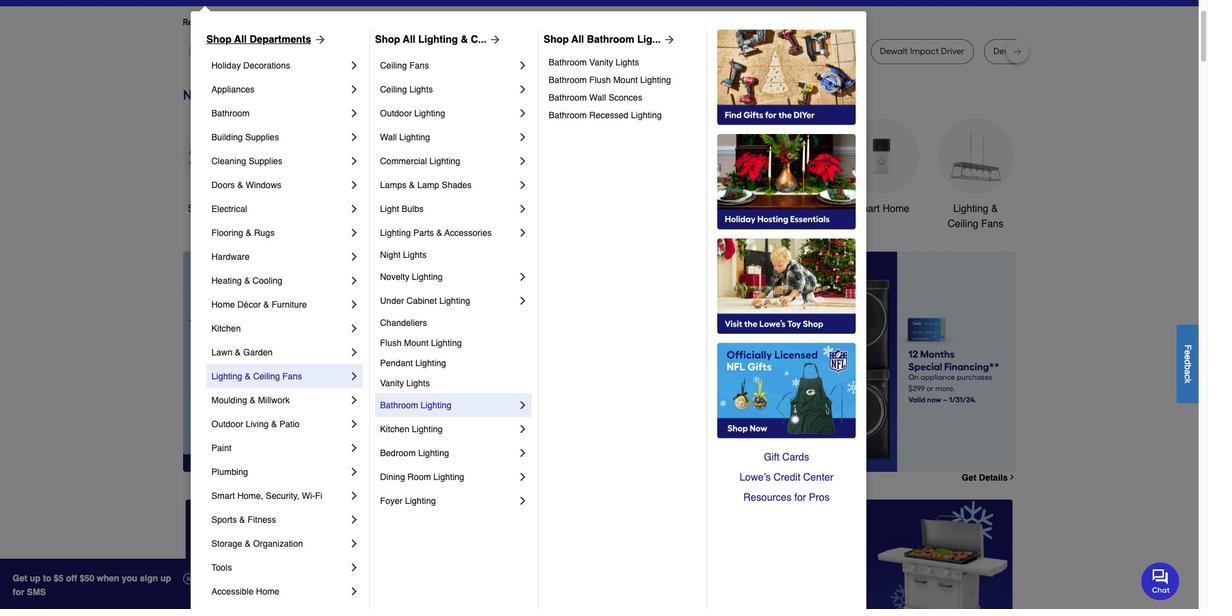 Task type: locate. For each thing, give the bounding box(es) containing it.
vanity lights link
[[380, 373, 529, 393]]

0 vertical spatial get
[[962, 473, 977, 483]]

heating & cooling
[[211, 276, 283, 286]]

tools down storage
[[211, 563, 232, 573]]

tools link
[[372, 118, 447, 217], [211, 556, 348, 580]]

chevron right image for tools
[[348, 561, 361, 574]]

1 vertical spatial smart
[[211, 491, 235, 501]]

foyer lighting
[[380, 496, 436, 506]]

supplies for building supplies
[[245, 132, 279, 142]]

arrow right image inside the shop all departments link
[[311, 33, 326, 46]]

chevron right image for appliances
[[348, 83, 361, 96]]

1 set from the left
[[627, 46, 640, 57]]

0 horizontal spatial up
[[30, 573, 41, 584]]

0 vertical spatial outdoor
[[380, 108, 412, 118]]

scroll to item #2 image
[[680, 449, 710, 454]]

dining room lighting link
[[380, 465, 517, 489]]

chevron right image for plumbing
[[348, 466, 361, 478]]

accessible home
[[211, 587, 280, 597]]

chevron right image for outdoor living & patio
[[348, 418, 361, 431]]

wall up commercial on the left top
[[380, 132, 397, 142]]

chevron right image
[[517, 59, 529, 72], [517, 83, 529, 96], [348, 155, 361, 167], [517, 155, 529, 167], [348, 179, 361, 191], [348, 251, 361, 263], [517, 271, 529, 283], [517, 295, 529, 307], [348, 322, 361, 335], [348, 370, 361, 383], [348, 394, 361, 407], [517, 399, 529, 412], [348, 442, 361, 454], [348, 466, 361, 478], [348, 490, 361, 502], [517, 495, 529, 507]]

1 horizontal spatial up
[[160, 573, 171, 584]]

3 dewalt from the left
[[880, 46, 908, 57]]

1 horizontal spatial wall
[[590, 93, 606, 103]]

chevron right image
[[348, 59, 361, 72], [348, 83, 361, 96], [348, 107, 361, 120], [517, 107, 529, 120], [348, 131, 361, 144], [517, 131, 529, 144], [517, 179, 529, 191], [348, 203, 361, 215], [517, 203, 529, 215], [348, 227, 361, 239], [517, 227, 529, 239], [348, 274, 361, 287], [348, 298, 361, 311], [348, 346, 361, 359], [348, 418, 361, 431], [517, 423, 529, 436], [517, 447, 529, 460], [517, 471, 529, 483], [1008, 474, 1016, 482], [348, 514, 361, 526], [348, 538, 361, 550], [348, 561, 361, 574], [348, 585, 361, 598]]

shop for shop all lighting & c...
[[375, 34, 400, 45]]

1 horizontal spatial lighting & ceiling fans
[[948, 203, 1004, 230]]

novelty
[[380, 272, 410, 282]]

supplies up the 'cleaning supplies'
[[245, 132, 279, 142]]

decorations inside christmas decorations link
[[477, 218, 531, 230]]

pendant lighting
[[380, 358, 446, 368]]

bit for dewalt drill bit set
[[1041, 46, 1051, 57]]

2 you from the left
[[409, 17, 424, 28]]

2 horizontal spatial arrow right image
[[993, 362, 1006, 374]]

arrow right image for shop all departments
[[311, 33, 326, 46]]

1 vertical spatial flush
[[380, 338, 402, 348]]

arrow right image
[[661, 33, 676, 46]]

2 impact from the left
[[797, 46, 826, 57]]

chevron right image for kitchen lighting
[[517, 423, 529, 436]]

lamp
[[417, 180, 439, 190]]

1 drill from the left
[[361, 46, 376, 57]]

0 vertical spatial lighting & ceiling fans link
[[938, 118, 1014, 232]]

bathroom recessed lighting link
[[549, 106, 698, 124]]

bathroom flush mount lighting link
[[549, 71, 698, 89]]

chevron right image for light bulbs
[[517, 203, 529, 215]]

4 bit from the left
[[1041, 46, 1051, 57]]

impact driver
[[797, 46, 851, 57]]

bit for dewalt drill bit
[[378, 46, 388, 57]]

2 horizontal spatial fans
[[982, 218, 1004, 230]]

2 shop from the left
[[375, 34, 400, 45]]

1 horizontal spatial impact
[[797, 46, 826, 57]]

set
[[627, 46, 640, 57], [1053, 46, 1066, 57]]

supplies up windows
[[249, 156, 283, 166]]

chevron right image for storage & organization
[[348, 538, 361, 550]]

0 horizontal spatial flush
[[380, 338, 402, 348]]

accessible home link
[[211, 580, 348, 604]]

bulbs
[[402, 204, 424, 214]]

0 horizontal spatial you
[[297, 17, 312, 28]]

0 horizontal spatial vanity
[[380, 378, 404, 388]]

wall lighting link
[[380, 125, 517, 149]]

0 horizontal spatial set
[[627, 46, 640, 57]]

doors & windows
[[211, 180, 282, 190]]

3 drill from the left
[[753, 46, 768, 57]]

get up sms
[[13, 573, 27, 584]]

outdoor up wall lighting
[[380, 108, 412, 118]]

0 vertical spatial wall
[[590, 93, 606, 103]]

smart
[[853, 203, 880, 215], [211, 491, 235, 501]]

lights up novelty lighting at the left
[[403, 250, 427, 260]]

vanity up bathroom flush mount lighting
[[590, 57, 613, 67]]

lights down arrow left image
[[406, 378, 430, 388]]

shop down more suggestions for you link at the left top of the page
[[375, 34, 400, 45]]

0 horizontal spatial decorations
[[243, 60, 290, 70]]

light
[[380, 204, 399, 214]]

1 vertical spatial get
[[13, 573, 27, 584]]

visit the lowe's toy shop. image
[[718, 239, 856, 334]]

1 vertical spatial vanity
[[380, 378, 404, 388]]

get inside get up to $5 off $50 when you sign up for sms
[[13, 573, 27, 584]]

light bulbs
[[380, 204, 424, 214]]

chevron right image for heating & cooling
[[348, 274, 361, 287]]

2 bit from the left
[[558, 46, 568, 57]]

chevron right image for paint
[[348, 442, 361, 454]]

foyer lighting link
[[380, 489, 517, 513]]

2 horizontal spatial tools
[[696, 203, 719, 215]]

4 drill from the left
[[1024, 46, 1039, 57]]

1 vertical spatial lighting & ceiling fans
[[211, 371, 302, 381]]

chandeliers link
[[380, 313, 529, 333]]

outdoor down the moulding on the bottom
[[211, 419, 243, 429]]

wall up bathroom recessed lighting
[[590, 93, 606, 103]]

1 vertical spatial supplies
[[249, 156, 283, 166]]

for left sms
[[13, 587, 24, 597]]

bathroom vanity lights
[[549, 57, 639, 67]]

2 driver from the left
[[828, 46, 851, 57]]

2 horizontal spatial shop
[[544, 34, 569, 45]]

0 horizontal spatial arrow right image
[[311, 33, 326, 46]]

parts
[[414, 228, 434, 238]]

0 horizontal spatial smart
[[211, 491, 235, 501]]

accessible
[[211, 587, 254, 597]]

decorations down the shop all departments link
[[243, 60, 290, 70]]

you left more
[[297, 17, 312, 28]]

up to 30 percent off select grills and accessories. image
[[751, 500, 1014, 609]]

1 you from the left
[[297, 17, 312, 28]]

1 vertical spatial lighting & ceiling fans link
[[211, 364, 348, 388]]

up to 30 percent off select major appliances. plus, save up to an extra $750 on major appliances. image
[[406, 252, 1016, 472]]

decorations for christmas
[[477, 218, 531, 230]]

mount up sconces
[[614, 75, 638, 85]]

1 horizontal spatial home
[[256, 587, 280, 597]]

chevron right image for bedroom lighting
[[517, 447, 529, 460]]

bathroom lighting link
[[380, 393, 517, 417]]

2 vertical spatial outdoor
[[211, 419, 243, 429]]

1 bit from the left
[[378, 46, 388, 57]]

vanity down pendant
[[380, 378, 404, 388]]

recommended
[[183, 17, 243, 28]]

drill for dewalt drill bit
[[361, 46, 376, 57]]

building supplies link
[[211, 125, 348, 149]]

0 vertical spatial vanity
[[590, 57, 613, 67]]

lawn & garden link
[[211, 341, 348, 364]]

1 driver from the left
[[533, 46, 556, 57]]

scroll to item #5 image
[[770, 449, 801, 454]]

outdoor lighting link
[[380, 101, 517, 125]]

shop
[[206, 34, 232, 45], [375, 34, 400, 45], [544, 34, 569, 45]]

chevron right image for kitchen
[[348, 322, 361, 335]]

shop all departments link
[[206, 32, 326, 47]]

arrow right image
[[311, 33, 326, 46], [487, 33, 502, 46], [993, 362, 1006, 374]]

dining
[[380, 472, 405, 482]]

1 horizontal spatial set
[[1053, 46, 1066, 57]]

0 horizontal spatial tools link
[[211, 556, 348, 580]]

1 horizontal spatial kitchen
[[380, 424, 410, 434]]

lights up outdoor lighting
[[410, 84, 433, 94]]

b
[[1183, 365, 1193, 370]]

chevron right image for ceiling fans
[[517, 59, 529, 72]]

0 horizontal spatial lighting & ceiling fans link
[[211, 364, 348, 388]]

christmas decorations link
[[466, 118, 542, 232]]

2 horizontal spatial home
[[883, 203, 910, 215]]

lamps
[[380, 180, 407, 190]]

supplies for cleaning supplies
[[249, 156, 283, 166]]

dewalt drill
[[723, 46, 768, 57]]

1 horizontal spatial driver
[[828, 46, 851, 57]]

3 impact from the left
[[910, 46, 939, 57]]

chevron right image for sports & fitness
[[348, 514, 361, 526]]

all down recommended searches for you "heading"
[[572, 34, 584, 45]]

ceiling
[[380, 60, 407, 70], [380, 84, 407, 94], [948, 218, 979, 230], [253, 371, 280, 381]]

appliances link
[[211, 77, 348, 101]]

kitchen up lawn
[[211, 324, 241, 334]]

resources for pros
[[744, 492, 830, 504]]

c
[[1183, 374, 1193, 379]]

3 shop from the left
[[544, 34, 569, 45]]

outdoor living & patio link
[[211, 412, 348, 436]]

1 horizontal spatial decorations
[[477, 218, 531, 230]]

outdoor up equipment
[[657, 203, 693, 215]]

wall
[[590, 93, 606, 103], [380, 132, 397, 142]]

1 dewalt from the left
[[331, 46, 359, 57]]

kitchen up the bedroom
[[380, 424, 410, 434]]

1 shop from the left
[[206, 34, 232, 45]]

up left to
[[30, 573, 41, 584]]

find gifts for the diyer. image
[[718, 30, 856, 125]]

get up to 2 free select tools or batteries when you buy 1 with select purchases. image
[[185, 500, 448, 609]]

home décor & furniture
[[211, 300, 307, 310]]

storage
[[211, 539, 242, 549]]

shades
[[442, 180, 472, 190]]

chevron right image for hardware
[[348, 251, 361, 263]]

outdoor tools & equipment
[[657, 203, 729, 230]]

for left pros
[[795, 492, 806, 504]]

1 horizontal spatial get
[[962, 473, 977, 483]]

you for more suggestions for you
[[409, 17, 424, 28]]

decorations inside holiday decorations link
[[243, 60, 290, 70]]

0 horizontal spatial shop
[[206, 34, 232, 45]]

shop for shop all departments
[[206, 34, 232, 45]]

e up d
[[1183, 350, 1193, 355]]

home
[[883, 203, 910, 215], [211, 300, 235, 310], [256, 587, 280, 597]]

1 horizontal spatial shop
[[375, 34, 400, 45]]

tools up equipment
[[696, 203, 719, 215]]

e up b
[[1183, 355, 1193, 360]]

shop all bathroom lig... link
[[544, 32, 676, 47]]

shop for shop all bathroom lig...
[[544, 34, 569, 45]]

get
[[962, 473, 977, 483], [13, 573, 27, 584]]

2 horizontal spatial outdoor
[[657, 203, 693, 215]]

for up departments
[[284, 17, 296, 28]]

ceiling fans
[[380, 60, 429, 70]]

shop up impact driver bit
[[544, 34, 569, 45]]

0 vertical spatial fans
[[410, 60, 429, 70]]

0 vertical spatial supplies
[[245, 132, 279, 142]]

0 horizontal spatial driver
[[533, 46, 556, 57]]

1 horizontal spatial you
[[409, 17, 424, 28]]

0 vertical spatial flush
[[590, 75, 611, 85]]

1 impact from the left
[[502, 46, 530, 57]]

0 vertical spatial smart
[[853, 203, 880, 215]]

cooling
[[253, 276, 283, 286]]

tools up parts
[[398, 203, 421, 215]]

room
[[408, 472, 431, 482]]

&
[[461, 34, 468, 45], [237, 180, 243, 190], [409, 180, 415, 190], [722, 203, 729, 215], [992, 203, 998, 215], [246, 228, 252, 238], [437, 228, 442, 238], [244, 276, 250, 286], [263, 300, 269, 310], [235, 347, 241, 358], [245, 371, 251, 381], [250, 395, 256, 405], [271, 419, 277, 429], [239, 515, 245, 525], [245, 539, 251, 549]]

decorations down christmas
[[477, 218, 531, 230]]

arrow right image inside shop all lighting & c... link
[[487, 33, 502, 46]]

chevron right image for outdoor lighting
[[517, 107, 529, 120]]

1 vertical spatial home
[[211, 300, 235, 310]]

0 horizontal spatial mount
[[404, 338, 429, 348]]

chevron right image for dining room lighting
[[517, 471, 529, 483]]

shop all lighting & c...
[[375, 34, 487, 45]]

all down recommended searches for you
[[234, 34, 247, 45]]

0 vertical spatial home
[[883, 203, 910, 215]]

outdoor inside outdoor tools & equipment
[[657, 203, 693, 215]]

chevron right image for doors & windows
[[348, 179, 361, 191]]

0 horizontal spatial impact
[[502, 46, 530, 57]]

drill
[[361, 46, 376, 57], [597, 46, 612, 57], [753, 46, 768, 57], [1024, 46, 1039, 57]]

lights down drill bit set
[[616, 57, 639, 67]]

1 vertical spatial wall
[[380, 132, 397, 142]]

kitchen
[[211, 324, 241, 334], [380, 424, 410, 434]]

0 vertical spatial lighting & ceiling fans
[[948, 203, 1004, 230]]

dewalt for dewalt impact driver
[[880, 46, 908, 57]]

resources for pros link
[[718, 488, 856, 508]]

& inside lighting & ceiling fans
[[992, 203, 998, 215]]

arrow left image
[[417, 362, 430, 374]]

to
[[43, 573, 51, 584]]

shop all deals
[[188, 203, 253, 215]]

suggestions
[[345, 17, 394, 28]]

home for smart home
[[883, 203, 910, 215]]

outdoor for outdoor tools & equipment
[[657, 203, 693, 215]]

all right shop
[[214, 203, 225, 215]]

get for get details
[[962, 473, 977, 483]]

up
[[30, 573, 41, 584], [160, 573, 171, 584]]

2 dewalt from the left
[[723, 46, 751, 57]]

0 horizontal spatial get
[[13, 573, 27, 584]]

0 horizontal spatial kitchen
[[211, 324, 241, 334]]

all up the ceiling fans
[[403, 34, 416, 45]]

2 up from the left
[[160, 573, 171, 584]]

1 horizontal spatial tools
[[398, 203, 421, 215]]

1 horizontal spatial arrow right image
[[487, 33, 502, 46]]

chevron right image for bathroom
[[348, 107, 361, 120]]

you up shop all lighting & c...
[[409, 17, 424, 28]]

1 horizontal spatial outdoor
[[380, 108, 412, 118]]

lighting parts & accessories
[[380, 228, 492, 238]]

ceiling lights
[[380, 84, 433, 94]]

bathroom vanity lights link
[[549, 54, 698, 71]]

0 horizontal spatial fans
[[283, 371, 302, 381]]

plumbing
[[211, 467, 248, 477]]

shop down recommended
[[206, 34, 232, 45]]

lowe's credit center link
[[718, 468, 856, 488]]

1 vertical spatial decorations
[[477, 218, 531, 230]]

chevron right image for lamps & lamp shades
[[517, 179, 529, 191]]

1 vertical spatial kitchen
[[380, 424, 410, 434]]

flush up bathroom wall sconces
[[590, 75, 611, 85]]

1 horizontal spatial smart
[[853, 203, 880, 215]]

0 horizontal spatial outdoor
[[211, 419, 243, 429]]

outdoor for outdoor living & patio
[[211, 419, 243, 429]]

1 vertical spatial outdoor
[[657, 203, 693, 215]]

chevron right image for flooring & rugs
[[348, 227, 361, 239]]

None search field
[[469, 0, 813, 8]]

impact for impact driver bit
[[502, 46, 530, 57]]

lights inside "link"
[[403, 250, 427, 260]]

center
[[804, 472, 834, 483]]

tools inside outdoor tools & equipment
[[696, 203, 719, 215]]

1 horizontal spatial vanity
[[590, 57, 613, 67]]

1 vertical spatial fans
[[982, 218, 1004, 230]]

0 vertical spatial kitchen
[[211, 324, 241, 334]]

lighting parts & accessories link
[[380, 221, 517, 245]]

impact
[[502, 46, 530, 57], [797, 46, 826, 57], [910, 46, 939, 57]]

2 horizontal spatial impact
[[910, 46, 939, 57]]

flush up pendant
[[380, 338, 402, 348]]

1 vertical spatial mount
[[404, 338, 429, 348]]

4 dewalt from the left
[[994, 46, 1022, 57]]

up right sign
[[160, 573, 171, 584]]

dewalt for dewalt drill
[[723, 46, 751, 57]]

mount up pendant lighting
[[404, 338, 429, 348]]

get left the details
[[962, 473, 977, 483]]

you for recommended searches for you
[[297, 17, 312, 28]]

0 vertical spatial mount
[[614, 75, 638, 85]]

chevron right image for accessible home
[[348, 585, 361, 598]]

dewalt drill bit set
[[994, 46, 1066, 57]]

1 e from the top
[[1183, 350, 1193, 355]]

driver
[[533, 46, 556, 57], [828, 46, 851, 57], [941, 46, 965, 57]]

commercial lighting link
[[380, 149, 517, 173]]

0 vertical spatial decorations
[[243, 60, 290, 70]]

2 vertical spatial home
[[256, 587, 280, 597]]

2 horizontal spatial driver
[[941, 46, 965, 57]]

1 horizontal spatial tools link
[[372, 118, 447, 217]]

commercial lighting
[[380, 156, 461, 166]]

0 horizontal spatial lighting & ceiling fans
[[211, 371, 302, 381]]

off
[[66, 573, 77, 584]]

tools
[[398, 203, 421, 215], [696, 203, 719, 215], [211, 563, 232, 573]]

smart home, security, wi-fi link
[[211, 484, 348, 508]]

novelty lighting
[[380, 272, 443, 282]]



Task type: describe. For each thing, give the bounding box(es) containing it.
chevron right image for lawn & garden
[[348, 346, 361, 359]]

1 horizontal spatial lighting & ceiling fans link
[[938, 118, 1014, 232]]

fans inside lighting & ceiling fans
[[982, 218, 1004, 230]]

chevron right image for novelty lighting
[[517, 271, 529, 283]]

shop these last-minute gifts. $99 or less. quantities are limited and won't last. image
[[183, 252, 386, 472]]

a
[[1183, 370, 1193, 374]]

home for accessible home
[[256, 587, 280, 597]]

bathroom flush mount lighting
[[549, 75, 671, 85]]

storage & organization link
[[211, 532, 348, 556]]

1 up from the left
[[30, 573, 41, 584]]

furniture
[[272, 300, 307, 310]]

& inside 'link'
[[237, 180, 243, 190]]

recommended searches for you heading
[[183, 16, 1016, 29]]

moulding & millwork
[[211, 395, 290, 405]]

1 horizontal spatial mount
[[614, 75, 638, 85]]

impact driver bit
[[502, 46, 568, 57]]

cleaning supplies link
[[211, 149, 348, 173]]

driver for impact driver bit
[[533, 46, 556, 57]]

chandeliers
[[380, 318, 427, 328]]

more
[[322, 17, 343, 28]]

building
[[211, 132, 243, 142]]

& inside outdoor tools & equipment
[[722, 203, 729, 215]]

for right suggestions
[[396, 17, 407, 28]]

smart for smart home
[[853, 203, 880, 215]]

foyer
[[380, 496, 403, 506]]

flush mount lighting link
[[380, 333, 529, 353]]

impact for impact driver
[[797, 46, 826, 57]]

ceiling fans link
[[380, 54, 517, 77]]

get for get up to $5 off $50 when you sign up for sms
[[13, 573, 27, 584]]

under
[[380, 296, 404, 306]]

dewalt for dewalt drill bit set
[[994, 46, 1022, 57]]

under cabinet lighting link
[[380, 289, 517, 313]]

shop
[[188, 203, 211, 215]]

get details link
[[962, 473, 1016, 483]]

wall inside 'link'
[[590, 93, 606, 103]]

chevron right image for cleaning supplies
[[348, 155, 361, 167]]

chevron right image for moulding & millwork
[[348, 394, 361, 407]]

all for deals
[[214, 203, 225, 215]]

f
[[1183, 345, 1193, 350]]

3 driver from the left
[[941, 46, 965, 57]]

gift cards
[[764, 452, 809, 463]]

ceiling lights link
[[380, 77, 517, 101]]

drill for dewalt drill bit set
[[1024, 46, 1039, 57]]

flooring & rugs link
[[211, 221, 348, 245]]

decorations for holiday
[[243, 60, 290, 70]]

pros
[[809, 492, 830, 504]]

gift cards link
[[718, 448, 856, 468]]

smart for smart home, security, wi-fi
[[211, 491, 235, 501]]

sports
[[211, 515, 237, 525]]

windows
[[246, 180, 282, 190]]

fitness
[[248, 515, 276, 525]]

lights for vanity lights
[[406, 378, 430, 388]]

bedroom
[[380, 448, 416, 458]]

chevron right image for foyer lighting
[[517, 495, 529, 507]]

cards
[[783, 452, 809, 463]]

0 horizontal spatial wall
[[380, 132, 397, 142]]

get up to $5 off $50 when you sign up for sms
[[13, 573, 171, 597]]

lawn & garden
[[211, 347, 273, 358]]

3 bit from the left
[[614, 46, 625, 57]]

1 vertical spatial tools link
[[211, 556, 348, 580]]

outdoor for outdoor lighting
[[380, 108, 412, 118]]

smart home
[[853, 203, 910, 215]]

light bulbs link
[[380, 197, 517, 221]]

storage & organization
[[211, 539, 303, 549]]

2 vertical spatial fans
[[283, 371, 302, 381]]

doors
[[211, 180, 235, 190]]

drill for dewalt drill
[[753, 46, 768, 57]]

all for bathroom
[[572, 34, 584, 45]]

cleaning
[[211, 156, 246, 166]]

dewalt for dewalt drill bit
[[331, 46, 359, 57]]

chevron right image for lighting parts & accessories
[[517, 227, 529, 239]]

searches
[[245, 17, 282, 28]]

chevron right image for home décor & furniture
[[348, 298, 361, 311]]

scroll to item #4 image
[[740, 449, 770, 454]]

holiday decorations
[[211, 60, 290, 70]]

1 horizontal spatial bathroom link
[[749, 118, 825, 217]]

chevron right image for under cabinet lighting
[[517, 295, 529, 307]]

dewalt drill bit
[[331, 46, 388, 57]]

2 drill from the left
[[597, 46, 612, 57]]

equipment
[[669, 218, 717, 230]]

0 horizontal spatial bathroom link
[[211, 101, 348, 125]]

k
[[1183, 379, 1193, 383]]

officially licensed n f l gifts. shop now. image
[[718, 343, 856, 439]]

lights for ceiling lights
[[410, 84, 433, 94]]

outdoor lighting
[[380, 108, 445, 118]]

bathroom inside 'link'
[[549, 93, 587, 103]]

chevron right image for wall lighting
[[517, 131, 529, 144]]

kitchen for kitchen lighting
[[380, 424, 410, 434]]

sms
[[27, 587, 46, 597]]

chevron right image for building supplies
[[348, 131, 361, 144]]

wall lighting
[[380, 132, 430, 142]]

kitchen lighting
[[380, 424, 443, 434]]

all for departments
[[234, 34, 247, 45]]

more suggestions for you link
[[322, 16, 434, 29]]

lights for night lights
[[403, 250, 427, 260]]

heating & cooling link
[[211, 269, 348, 293]]

chat invite button image
[[1142, 562, 1180, 600]]

chevron right image for electrical
[[348, 203, 361, 215]]

when
[[97, 573, 119, 584]]

0 horizontal spatial home
[[211, 300, 235, 310]]

get details
[[962, 473, 1008, 483]]

chevron right image for commercial lighting
[[517, 155, 529, 167]]

arrow right image for shop all lighting & c...
[[487, 33, 502, 46]]

for inside get up to $5 off $50 when you sign up for sms
[[13, 587, 24, 597]]

chevron right image for smart home, security, wi-fi
[[348, 490, 361, 502]]

new deals every day during 25 days of deals image
[[183, 84, 1016, 105]]

bit for impact driver bit
[[558, 46, 568, 57]]

dewalt impact driver
[[880, 46, 965, 57]]

hardware
[[211, 252, 250, 262]]

flush mount lighting
[[380, 338, 462, 348]]

bathroom lighting
[[380, 400, 452, 410]]

building supplies
[[211, 132, 279, 142]]

home,
[[237, 491, 263, 501]]

décor
[[237, 300, 261, 310]]

recommended searches for you
[[183, 17, 312, 28]]

holiday
[[211, 60, 241, 70]]

dining room lighting
[[380, 472, 464, 482]]

2 set from the left
[[1053, 46, 1066, 57]]

departments
[[250, 34, 311, 45]]

chevron right image for bathroom lighting
[[517, 399, 529, 412]]

chevron right image for ceiling lights
[[517, 83, 529, 96]]

all for lighting
[[403, 34, 416, 45]]

chevron right image for holiday decorations
[[348, 59, 361, 72]]

shop all lighting & c... link
[[375, 32, 502, 47]]

heating
[[211, 276, 242, 286]]

outdoor living & patio
[[211, 419, 300, 429]]

fi
[[315, 491, 322, 501]]

cabinet
[[407, 296, 437, 306]]

0 horizontal spatial tools
[[211, 563, 232, 573]]

chevron right image for lighting & ceiling fans
[[348, 370, 361, 383]]

1 horizontal spatial flush
[[590, 75, 611, 85]]

outdoor tools & equipment link
[[655, 118, 730, 232]]

2 e from the top
[[1183, 355, 1193, 360]]

$50
[[80, 573, 94, 584]]

0 vertical spatial tools link
[[372, 118, 447, 217]]

lamps & lamp shades
[[380, 180, 472, 190]]

resources
[[744, 492, 792, 504]]

holiday hosting essentials. image
[[718, 134, 856, 230]]

driver for impact driver
[[828, 46, 851, 57]]

sports & fitness link
[[211, 508, 348, 532]]

kitchen for kitchen
[[211, 324, 241, 334]]

smart home link
[[844, 118, 919, 217]]

sconces
[[609, 93, 643, 103]]

chevron right image inside the get details link
[[1008, 474, 1016, 482]]

paint
[[211, 443, 232, 453]]

up to 35 percent off select small appliances. image
[[468, 500, 731, 609]]

deals
[[228, 203, 253, 215]]

hardware link
[[211, 245, 348, 269]]

1 horizontal spatial fans
[[410, 60, 429, 70]]

night lights link
[[380, 245, 529, 265]]

kitchen lighting link
[[380, 417, 517, 441]]



Task type: vqa. For each thing, say whether or not it's contained in the screenshot.
F E E D B A C K button
yes



